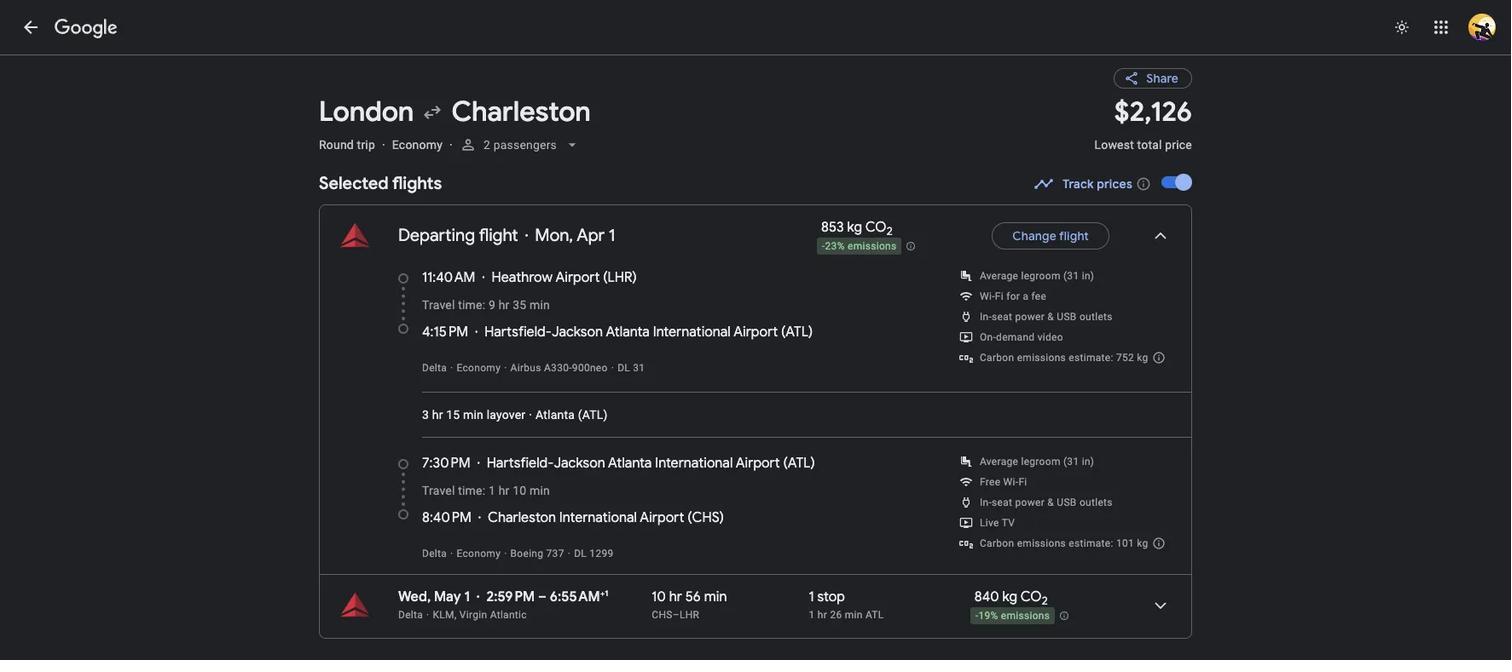 Task type: vqa. For each thing, say whether or not it's contained in the screenshot.
9
yes



Task type: describe. For each thing, give the bounding box(es) containing it.
heathrow airport (lhr)
[[492, 270, 637, 287]]

(atl) for 4:15 pm
[[781, 324, 813, 341]]

Arrival time: 6:55 AM on  Thursday, May 2. text field
[[550, 589, 608, 607]]

$2,126
[[1115, 95, 1192, 130]]

4:15 pm
[[422, 324, 468, 341]]

layover
[[487, 409, 526, 422]]

chs
[[652, 610, 673, 622]]

usb for charleston international airport (chs)
[[1057, 497, 1077, 509]]

estimate: for charleston international airport (chs)
[[1069, 538, 1113, 550]]

delta for 4:15 pm
[[422, 363, 447, 375]]

outlets for hartsfield-jackson atlanta international airport (atl)
[[1080, 311, 1113, 323]]

9
[[489, 299, 495, 312]]

- for 853 kg co
[[822, 241, 825, 253]]

840
[[975, 589, 999, 607]]

fee
[[1031, 291, 1047, 303]]

heathrow
[[492, 270, 553, 287]]

1 stop 1 hr 26 min atl
[[809, 589, 884, 622]]

virgin
[[460, 610, 487, 622]]

track
[[1063, 177, 1094, 192]]

lhr
[[680, 610, 699, 622]]

lowest
[[1095, 138, 1134, 152]]

in-seat power & usb outlets for (chs)
[[980, 497, 1113, 509]]

+1
[[600, 589, 608, 600]]

carbon for (atl)
[[980, 352, 1014, 364]]

power for (atl)
[[1015, 311, 1045, 323]]

1 horizontal spatial wi-
[[1003, 477, 1019, 489]]

main content containing london
[[319, 55, 1204, 661]]

Departure time: 2:59 PM. text field
[[486, 589, 535, 607]]

departing flight
[[398, 225, 518, 246]]

19%
[[978, 611, 998, 623]]

a
[[1023, 291, 1029, 303]]

travel time: 1 hr 10 min
[[422, 485, 550, 498]]

free
[[980, 477, 1001, 489]]

live
[[980, 518, 999, 530]]

average for hartsfield-jackson atlanta international airport (atl)
[[980, 271, 1018, 282]]

klm,
[[433, 610, 457, 622]]

(atl) for 7:30 pm
[[783, 456, 815, 473]]

prices
[[1097, 177, 1133, 192]]

1 stop flight. element
[[809, 589, 845, 609]]

-23% emissions
[[822, 241, 897, 253]]

trip
[[357, 138, 375, 152]]

2 passengers
[[483, 138, 557, 152]]

(lhr)
[[603, 270, 637, 287]]

mon,
[[535, 225, 573, 246]]

1 for time:
[[489, 485, 495, 498]]

10 inside 10 hr 56 min chs – lhr
[[652, 589, 666, 607]]

share button
[[1114, 68, 1192, 89]]

flight for change flight
[[1059, 229, 1089, 244]]

atlantic
[[490, 610, 527, 622]]

may
[[434, 589, 461, 607]]

35
[[513, 299, 526, 312]]

kg inside 840 kg co 2
[[1002, 589, 1018, 607]]

– inside 10 hr 56 min chs – lhr
[[673, 610, 680, 622]]

101
[[1116, 538, 1134, 550]]

2 vertical spatial delta
[[398, 610, 423, 622]]

return flight on wednesday, may 1. leaves charleston international airport at 2:59 pm on wednesday, may 1 and arrives at heathrow airport at 6:55 am on thursday, may 2. element
[[398, 589, 608, 607]]

dl 31
[[618, 363, 645, 375]]

atlanta (atl)
[[536, 409, 608, 422]]

15
[[446, 409, 460, 422]]

& for charleston international airport (chs)
[[1048, 497, 1054, 509]]

2 passengers button
[[453, 125, 587, 165]]

co for 840 kg co
[[1021, 589, 1042, 607]]

Departure time: 11:40 AM. text field
[[422, 270, 475, 287]]

outlets for charleston international airport (chs)
[[1080, 497, 1113, 509]]

1 horizontal spatial fi
[[1019, 477, 1027, 489]]

power for (chs)
[[1015, 497, 1045, 509]]

kg right 752
[[1137, 352, 1148, 364]]

56
[[685, 589, 701, 607]]

round trip
[[319, 138, 375, 152]]

price
[[1165, 138, 1192, 152]]

live tv
[[980, 518, 1015, 530]]

853 kg co 2
[[821, 219, 893, 239]]

min inside 10 hr 56 min chs – lhr
[[704, 589, 727, 607]]

(31 for hartsfield-jackson atlanta international airport (atl)
[[1063, 271, 1079, 282]]

2126 us dollars element
[[1115, 95, 1192, 130]]

1 for apr
[[609, 225, 615, 246]]

boeing
[[510, 549, 544, 560]]

7:30 pm
[[422, 456, 471, 473]]

list containing departing flight
[[320, 206, 1191, 639]]

demand
[[996, 332, 1035, 344]]

atlanta for 4:15 pm
[[606, 324, 650, 341]]

hartsfield- for 4:15 pm
[[485, 324, 552, 341]]

international for 4:15 pm
[[653, 324, 731, 341]]

2:59 pm – 6:55 am +1
[[486, 589, 608, 607]]

2:59 pm
[[486, 589, 535, 607]]

1 vertical spatial (atl)
[[578, 409, 608, 422]]

2 vertical spatial international
[[559, 510, 637, 527]]

8:40 pm
[[422, 510, 472, 527]]

kg right the 101
[[1137, 538, 1148, 550]]

round
[[319, 138, 354, 152]]

10 hr 56 min chs – lhr
[[652, 589, 727, 622]]

1 for may
[[464, 589, 470, 607]]

video
[[1038, 332, 1063, 344]]

737
[[546, 549, 564, 560]]

departing
[[398, 225, 475, 246]]

(31 for charleston international airport (chs)
[[1063, 456, 1079, 468]]

hartsfield-jackson atlanta international airport (atl) for 4:15 pm
[[485, 324, 813, 341]]

min right 15
[[463, 409, 484, 422]]

$2,126 lowest total price
[[1095, 95, 1192, 152]]

-19% emissions
[[975, 611, 1050, 623]]

for
[[1006, 291, 1020, 303]]

average legroom (31 in) for (chs)
[[980, 456, 1094, 468]]

kg inside 853 kg co 2
[[847, 219, 862, 236]]

none text field containing $2,126
[[1095, 95, 1192, 167]]

klm, virgin atlantic
[[433, 610, 527, 622]]

London to Charleston and back text field
[[319, 95, 1074, 130]]

(chs)
[[687, 510, 724, 527]]

travel for 11:40 am
[[422, 299, 455, 312]]

in- for (chs)
[[980, 497, 992, 509]]

min for 1 stop 1 hr 26 min atl
[[845, 610, 863, 622]]

legroom for charleston international airport (chs)
[[1021, 456, 1061, 468]]

change
[[1013, 229, 1057, 244]]

flight details. return flight on wednesday, may 1. leaves charleston international airport at 2:59 pm on wednesday, may 1 and arrives at heathrow airport at 6:55 am on thursday, may 2. image
[[1140, 586, 1181, 627]]

- for 840 kg co
[[975, 611, 979, 623]]

hartsfield-jackson atlanta international airport (atl) for 7:30 pm
[[487, 456, 815, 473]]

min for travel time: 1 hr 10 min
[[530, 485, 550, 498]]

jackson for 7:30 pm
[[554, 456, 605, 473]]

in- for (atl)
[[980, 311, 992, 323]]

seat for (atl)
[[992, 311, 1013, 323]]

london
[[319, 95, 414, 130]]

total
[[1137, 138, 1162, 152]]

900neo
[[572, 363, 608, 375]]

mon, apr 1
[[535, 225, 615, 246]]

travel time: 9 hr 35 min
[[422, 299, 550, 312]]

wi-fi for a fee
[[980, 291, 1047, 303]]



Task type: locate. For each thing, give the bounding box(es) containing it.
jackson up 900neo
[[552, 324, 603, 341]]

1 vertical spatial co
[[1021, 589, 1042, 607]]

economy for 11:40 am
[[457, 363, 501, 375]]

0 horizontal spatial  image
[[382, 138, 385, 152]]

seat down wi-fi for a fee
[[992, 311, 1013, 323]]

average
[[980, 271, 1018, 282], [980, 456, 1018, 468]]

fi right free
[[1019, 477, 1027, 489]]

flight right change
[[1059, 229, 1089, 244]]

0 vertical spatial –
[[538, 589, 547, 607]]

1 vertical spatial travel
[[422, 485, 455, 498]]

0 vertical spatial outlets
[[1080, 311, 1113, 323]]

travel down departure time: 7:30 pm. text box
[[422, 485, 455, 498]]

1 in) from the top
[[1082, 271, 1094, 282]]

1 horizontal spatial flight
[[1059, 229, 1089, 244]]

change flight
[[1013, 229, 1089, 244]]

26
[[830, 610, 842, 622]]

main content
[[319, 55, 1204, 661]]

kg
[[847, 219, 862, 236], [1137, 352, 1148, 364], [1137, 538, 1148, 550], [1002, 589, 1018, 607]]

- down 840
[[975, 611, 979, 623]]

2 in) from the top
[[1082, 456, 1094, 468]]

time: for 8:40 pm
[[458, 485, 485, 498]]

0 vertical spatial co
[[865, 219, 887, 236]]

2 usb from the top
[[1057, 497, 1077, 509]]

in- up live
[[980, 497, 992, 509]]

1 vertical spatial charleston
[[488, 510, 556, 527]]

charleston international airport (chs)
[[488, 510, 724, 527]]

airport
[[556, 270, 600, 287], [734, 324, 778, 341], [736, 456, 780, 473], [640, 510, 684, 527]]

wi- right free
[[1003, 477, 1019, 489]]

0 horizontal spatial flight
[[479, 225, 518, 246]]

delta down 4:15 pm
[[422, 363, 447, 375]]

1 vertical spatial time:
[[458, 485, 485, 498]]

1 vertical spatial legroom
[[1021, 456, 1061, 468]]

atl
[[866, 610, 884, 622]]

 image
[[382, 138, 385, 152], [449, 138, 453, 152], [611, 363, 614, 375]]

0 vertical spatial in-seat power & usb outlets
[[980, 311, 1113, 323]]

usb
[[1057, 311, 1077, 323], [1057, 497, 1077, 509]]

2 power from the top
[[1015, 497, 1045, 509]]

hr inside 1 stop 1 hr 26 min atl
[[818, 610, 827, 622]]

co up -19% emissions
[[1021, 589, 1042, 607]]

2 legroom from the top
[[1021, 456, 1061, 468]]

min right '26'
[[845, 610, 863, 622]]

0 vertical spatial time:
[[458, 299, 485, 312]]

1 vertical spatial in-
[[980, 497, 992, 509]]

1 travel from the top
[[422, 299, 455, 312]]

1 vertical spatial wi-
[[1003, 477, 1019, 489]]

1 vertical spatial jackson
[[554, 456, 605, 473]]

carbon for (chs)
[[980, 538, 1014, 550]]

2 outlets from the top
[[1080, 497, 1113, 509]]

11:40 am
[[422, 270, 475, 287]]

average legroom (31 in) up fee on the right of the page
[[980, 271, 1094, 282]]

outlets up carbon emissions estimate: 101 kilograms element
[[1080, 497, 1113, 509]]

2 horizontal spatial  image
[[568, 549, 571, 560]]

charleston for charleston
[[451, 95, 591, 130]]

 image left mon,
[[525, 226, 528, 246]]

0 vertical spatial hartsfield-jackson atlanta international airport (atl)
[[485, 324, 813, 341]]

0 vertical spatial wi-
[[980, 291, 995, 303]]

0 horizontal spatial –
[[538, 589, 547, 607]]

0 vertical spatial (31
[[1063, 271, 1079, 282]]

1 vertical spatial international
[[655, 456, 733, 473]]

1 vertical spatial average
[[980, 456, 1018, 468]]

0 vertical spatial &
[[1048, 311, 1054, 323]]

apr
[[577, 225, 605, 246]]

- down 853
[[822, 241, 825, 253]]

1 in- from the top
[[980, 311, 992, 323]]

change flight button
[[992, 216, 1110, 257]]

0 vertical spatial economy
[[392, 138, 443, 152]]

1 vertical spatial -
[[975, 611, 979, 623]]

1 in-seat power & usb outlets from the top
[[980, 311, 1113, 323]]

752
[[1116, 352, 1134, 364]]

carbon down on-
[[980, 352, 1014, 364]]

in-seat power & usb outlets up video
[[980, 311, 1113, 323]]

average legroom (31 in)
[[980, 271, 1094, 282], [980, 456, 1094, 468]]

estimate: left 752
[[1069, 352, 1113, 364]]

2 vertical spatial  image
[[568, 549, 571, 560]]

23%
[[825, 241, 845, 253]]

delta for 8:40 pm
[[422, 549, 447, 560]]

usb up carbon emissions estimate: 101 kilograms element
[[1057, 497, 1077, 509]]

1 horizontal spatial  image
[[529, 409, 532, 422]]

 image
[[525, 226, 528, 246], [529, 409, 532, 422], [568, 549, 571, 560]]

1 vertical spatial usb
[[1057, 497, 1077, 509]]

hartsfield-jackson atlanta international airport (atl) up dl 31
[[485, 324, 813, 341]]

1 vertical spatial (31
[[1063, 456, 1079, 468]]

10 up the boeing
[[513, 485, 526, 498]]

0 vertical spatial jackson
[[552, 324, 603, 341]]

2 in-seat power & usb outlets from the top
[[980, 497, 1113, 509]]

3
[[422, 409, 429, 422]]

track prices
[[1063, 177, 1133, 192]]

 image right layover at left
[[529, 409, 532, 422]]

2 estimate: from the top
[[1069, 538, 1113, 550]]

3 hr 15 min layover
[[422, 409, 526, 422]]

–
[[538, 589, 547, 607], [673, 610, 680, 622]]

power down a
[[1015, 311, 1045, 323]]

0 vertical spatial seat
[[992, 311, 1013, 323]]

2 up -23% emissions
[[887, 224, 893, 239]]

0 horizontal spatial co
[[865, 219, 887, 236]]

fi left for
[[995, 291, 1004, 303]]

1 vertical spatial average legroom (31 in)
[[980, 456, 1094, 468]]

1 power from the top
[[1015, 311, 1045, 323]]

go back image
[[20, 17, 41, 38]]

Arrival time: 8:40 PM. text field
[[422, 510, 472, 527]]

0 vertical spatial fi
[[995, 291, 1004, 303]]

0 vertical spatial in-
[[980, 311, 992, 323]]

kg up -19% emissions
[[1002, 589, 1018, 607]]

0 vertical spatial carbon
[[980, 352, 1014, 364]]

2 average legroom (31 in) from the top
[[980, 456, 1094, 468]]

1 estimate: from the top
[[1069, 352, 1113, 364]]

2 carbon from the top
[[980, 538, 1014, 550]]

2 seat from the top
[[992, 497, 1013, 509]]

carbon emissions estimate: 101 kilograms element
[[980, 538, 1148, 550]]

carbon emissions estimate: 752 kilograms element
[[980, 352, 1148, 364]]

2 left passengers
[[483, 138, 490, 152]]

co up -23% emissions
[[865, 219, 887, 236]]

atlanta for 7:30 pm
[[608, 456, 652, 473]]

1 vertical spatial power
[[1015, 497, 1045, 509]]

min right 56
[[704, 589, 727, 607]]

1 vertical spatial hartsfield-jackson atlanta international airport (atl)
[[487, 456, 815, 473]]

2 horizontal spatial 2
[[1042, 595, 1048, 609]]

10
[[513, 485, 526, 498], [652, 589, 666, 607]]

1 vertical spatial seat
[[992, 497, 1013, 509]]

economy up flights
[[392, 138, 443, 152]]

1 vertical spatial estimate:
[[1069, 538, 1113, 550]]

1 horizontal spatial –
[[673, 610, 680, 622]]

tv
[[1002, 518, 1015, 530]]

passengers
[[493, 138, 557, 152]]

airbus
[[510, 363, 541, 375]]

Arrival time: 4:15 PM. text field
[[422, 324, 468, 341]]

0 vertical spatial estimate:
[[1069, 352, 1113, 364]]

usb for hartsfield-jackson atlanta international airport (atl)
[[1057, 311, 1077, 323]]

None text field
[[1095, 95, 1192, 167]]

2 for 840
[[1042, 595, 1048, 609]]

boeing 737
[[510, 549, 564, 560]]

1 horizontal spatial co
[[1021, 589, 1042, 607]]

2 for 853
[[887, 224, 893, 239]]

charleston up 2 passengers
[[451, 95, 591, 130]]

0 vertical spatial delta
[[422, 363, 447, 375]]

(31 down change flight button
[[1063, 271, 1079, 282]]

list
[[320, 206, 1191, 639]]

time:
[[458, 299, 485, 312], [458, 485, 485, 498]]

carbon emissions estimate: 101 kg
[[980, 538, 1148, 550]]

wed,
[[398, 589, 431, 607]]

jackson for 4:15 pm
[[552, 324, 603, 341]]

1 inside return flight on wednesday, may 1. leaves charleston international airport at 2:59 pm on wednesday, may 1 and arrives at heathrow airport at 6:55 am on thursday, may 2. "element"
[[464, 589, 470, 607]]

– inside 2:59 pm – 6:55 am +1
[[538, 589, 547, 607]]

hartsfield- for 7:30 pm
[[487, 456, 554, 473]]

change appearance image
[[1382, 7, 1422, 48]]

0 horizontal spatial -
[[822, 241, 825, 253]]

co inside 840 kg co 2
[[1021, 589, 1042, 607]]

1 vertical spatial 2
[[887, 224, 893, 239]]

0 vertical spatial average legroom (31 in)
[[980, 271, 1094, 282]]

1 carbon from the top
[[980, 352, 1014, 364]]

1 vertical spatial in)
[[1082, 456, 1094, 468]]

1 for stop
[[809, 610, 815, 622]]

2 travel from the top
[[422, 485, 455, 498]]

total duration 10 hr 56 min. element
[[652, 589, 809, 609]]

charleston inside list
[[488, 510, 556, 527]]

0 vertical spatial travel
[[422, 299, 455, 312]]

(31
[[1063, 271, 1079, 282], [1063, 456, 1079, 468]]

co for 853 kg co
[[865, 219, 887, 236]]

legroom up fee on the right of the page
[[1021, 271, 1061, 282]]

average up wi-fi for a fee
[[980, 271, 1018, 282]]

1 average from the top
[[980, 271, 1018, 282]]

legroom
[[1021, 271, 1061, 282], [1021, 456, 1061, 468]]

853
[[821, 219, 844, 236]]

1 outlets from the top
[[1080, 311, 1113, 323]]

charleston for charleston international airport (chs)
[[488, 510, 556, 527]]

1 horizontal spatial  image
[[449, 138, 453, 152]]

2 vertical spatial atlanta
[[608, 456, 652, 473]]

-
[[822, 241, 825, 253], [975, 611, 979, 623]]

840 kg co 2
[[975, 589, 1048, 609]]

selected flights
[[319, 173, 442, 194]]

legroom for hartsfield-jackson atlanta international airport (atl)
[[1021, 271, 1061, 282]]

 image inside list
[[611, 363, 614, 375]]

legroom up free wi-fi
[[1021, 456, 1061, 468]]

outlets up carbon emissions estimate: 752 kilograms element
[[1080, 311, 1113, 323]]

wi-
[[980, 291, 995, 303], [1003, 477, 1019, 489]]

average legroom (31 in) up free wi-fi
[[980, 456, 1094, 468]]

carbon
[[980, 352, 1014, 364], [980, 538, 1014, 550]]

flight up the heathrow
[[479, 225, 518, 246]]

2 vertical spatial (atl)
[[783, 456, 815, 473]]

in-seat power & usb outlets up tv
[[980, 497, 1113, 509]]

0 horizontal spatial 10
[[513, 485, 526, 498]]

carbon emissions estimate: 752 kg
[[980, 352, 1148, 364]]

seat down free wi-fi
[[992, 497, 1013, 509]]

jackson
[[552, 324, 603, 341], [554, 456, 605, 473]]

min right the 35
[[530, 299, 550, 312]]

1 vertical spatial hartsfield-
[[487, 456, 554, 473]]

in) for (chs)
[[1082, 456, 1094, 468]]

on-demand video
[[980, 332, 1063, 344]]

hartsfield-
[[485, 324, 552, 341], [487, 456, 554, 473]]

0 vertical spatial hartsfield-
[[485, 324, 552, 341]]

learn more about tracked prices image
[[1136, 177, 1151, 192]]

seat for (chs)
[[992, 497, 1013, 509]]

0 vertical spatial usb
[[1057, 311, 1077, 323]]

&
[[1048, 311, 1054, 323], [1048, 497, 1054, 509]]

layover (1 of 1) is a 1 hr 26 min layover at hartsfield-jackson atlanta international airport in atlanta. element
[[809, 609, 966, 623]]

hartsfield- down the 35
[[485, 324, 552, 341]]

2 & from the top
[[1048, 497, 1054, 509]]

– down total duration 10 hr 56 min. element
[[673, 610, 680, 622]]

0 vertical spatial international
[[653, 324, 731, 341]]

in- up on-
[[980, 311, 992, 323]]

0 vertical spatial (atl)
[[781, 324, 813, 341]]

& for hartsfield-jackson atlanta international airport (atl)
[[1048, 311, 1054, 323]]

2 time: from the top
[[458, 485, 485, 498]]

2 up -19% emissions
[[1042, 595, 1048, 609]]

2 inside popup button
[[483, 138, 490, 152]]

co inside 853 kg co 2
[[865, 219, 887, 236]]

1 horizontal spatial 10
[[652, 589, 666, 607]]

average for charleston international airport (chs)
[[980, 456, 1018, 468]]

1 vertical spatial carbon
[[980, 538, 1014, 550]]

1 vertical spatial in-seat power & usb outlets
[[980, 497, 1113, 509]]

min inside 1 stop 1 hr 26 min atl
[[845, 610, 863, 622]]

time: up "8:40 pm"
[[458, 485, 485, 498]]

flights
[[392, 173, 442, 194]]

economy up 3 hr 15 min layover
[[457, 363, 501, 375]]

dl 1299
[[574, 549, 614, 560]]

0 vertical spatial in)
[[1082, 271, 1094, 282]]

1 vertical spatial atlanta
[[536, 409, 575, 422]]

2 vertical spatial economy
[[457, 549, 501, 560]]

Departure time: 7:30 PM. text field
[[422, 456, 471, 473]]

hr for 1 stop 1 hr 26 min atl
[[818, 610, 827, 622]]

1 legroom from the top
[[1021, 271, 1061, 282]]

1 vertical spatial delta
[[422, 549, 447, 560]]

2 horizontal spatial  image
[[611, 363, 614, 375]]

1 usb from the top
[[1057, 311, 1077, 323]]

2 (31 from the top
[[1063, 456, 1079, 468]]

1 vertical spatial –
[[673, 610, 680, 622]]

charleston
[[451, 95, 591, 130], [488, 510, 556, 527]]

2 vertical spatial 2
[[1042, 595, 1048, 609]]

hartsfield- up travel time: 1 hr 10 min
[[487, 456, 554, 473]]

0 vertical spatial legroom
[[1021, 271, 1061, 282]]

2 inside 853 kg co 2
[[887, 224, 893, 239]]

& up carbon emissions estimate: 101 kg
[[1048, 497, 1054, 509]]

1 vertical spatial fi
[[1019, 477, 1027, 489]]

1 & from the top
[[1048, 311, 1054, 323]]

estimate: for hartsfield-jackson atlanta international airport (atl)
[[1069, 352, 1113, 364]]

time: left 9
[[458, 299, 485, 312]]

travel up 4:15 pm
[[422, 299, 455, 312]]

co
[[865, 219, 887, 236], [1021, 589, 1042, 607]]

flight inside button
[[1059, 229, 1089, 244]]

2 inside 840 kg co 2
[[1042, 595, 1048, 609]]

2 in- from the top
[[980, 497, 992, 509]]

1 time: from the top
[[458, 299, 485, 312]]

a330-
[[544, 363, 572, 375]]

in-
[[980, 311, 992, 323], [980, 497, 992, 509]]

0 vertical spatial power
[[1015, 311, 1045, 323]]

10 up chs
[[652, 589, 666, 607]]

1 vertical spatial outlets
[[1080, 497, 1113, 509]]

0 vertical spatial 2
[[483, 138, 490, 152]]

average up free wi-fi
[[980, 456, 1018, 468]]

min for travel time: 9 hr 35 min
[[530, 299, 550, 312]]

atlanta up "charleston international airport (chs)"
[[608, 456, 652, 473]]

in) for (atl)
[[1082, 271, 1094, 282]]

min up boeing 737
[[530, 485, 550, 498]]

0 horizontal spatial  image
[[525, 226, 528, 246]]

hr for travel time: 9 hr 35 min
[[499, 299, 510, 312]]

delta down "8:40 pm"
[[422, 549, 447, 560]]

usb up video
[[1057, 311, 1077, 323]]

1 vertical spatial  image
[[529, 409, 532, 422]]

power
[[1015, 311, 1045, 323], [1015, 497, 1045, 509]]

hartsfield-jackson atlanta international airport (atl) up "charleston international airport (chs)"
[[487, 456, 815, 473]]

travel for 7:30 pm
[[422, 485, 455, 498]]

 image left 2 passengers
[[449, 138, 453, 152]]

0 vertical spatial atlanta
[[606, 324, 650, 341]]

 image right 737
[[568, 549, 571, 560]]

stop
[[817, 589, 845, 607]]

time: for 4:15 pm
[[458, 299, 485, 312]]

2
[[483, 138, 490, 152], [887, 224, 893, 239], [1042, 595, 1048, 609]]

0 horizontal spatial fi
[[995, 291, 1004, 303]]

2 average from the top
[[980, 456, 1018, 468]]

1 horizontal spatial -
[[975, 611, 979, 623]]

 image left dl 31
[[611, 363, 614, 375]]

– right departure time: 2:59 pm. text box
[[538, 589, 547, 607]]

international
[[653, 324, 731, 341], [655, 456, 733, 473], [559, 510, 637, 527]]

in-seat power & usb outlets for (atl)
[[980, 311, 1113, 323]]

0 vertical spatial average
[[980, 271, 1018, 282]]

charleston up the boeing
[[488, 510, 556, 527]]

atlanta up dl 31
[[606, 324, 650, 341]]

 image right trip
[[382, 138, 385, 152]]

hr inside 10 hr 56 min chs – lhr
[[669, 589, 682, 607]]

6:55 am
[[550, 589, 600, 607]]

on-
[[980, 332, 996, 344]]

kg up -23% emissions
[[847, 219, 862, 236]]

0 vertical spatial charleston
[[451, 95, 591, 130]]

economy for 7:30 pm
[[457, 549, 501, 560]]

atlanta down a330-
[[536, 409, 575, 422]]

in)
[[1082, 271, 1094, 282], [1082, 456, 1094, 468]]

hr for travel time: 1 hr 10 min
[[499, 485, 510, 498]]

estimate: left the 101
[[1069, 538, 1113, 550]]

1 average legroom (31 in) from the top
[[980, 271, 1094, 282]]

delta down 'wed,'
[[398, 610, 423, 622]]

1 vertical spatial economy
[[457, 363, 501, 375]]

0 horizontal spatial 2
[[483, 138, 490, 152]]

1 (31 from the top
[[1063, 271, 1079, 282]]

hartsfield-jackson atlanta international airport (atl)
[[485, 324, 813, 341], [487, 456, 815, 473]]

carbon down live tv
[[980, 538, 1014, 550]]

jackson down atlanta (atl)
[[554, 456, 605, 473]]

economy down arrival time: 8:40 pm. text field
[[457, 549, 501, 560]]

flight for departing flight
[[479, 225, 518, 246]]

in-seat power & usb outlets
[[980, 311, 1113, 323], [980, 497, 1113, 509]]

average legroom (31 in) for (atl)
[[980, 271, 1094, 282]]

loading results progress bar
[[0, 55, 1511, 58]]

free wi-fi
[[980, 477, 1027, 489]]

international for 7:30 pm
[[655, 456, 733, 473]]

airbus a330-900neo
[[510, 363, 608, 375]]

power down free wi-fi
[[1015, 497, 1045, 509]]

wed, may 1
[[398, 589, 470, 607]]

wi- left for
[[980, 291, 995, 303]]

1 horizontal spatial 2
[[887, 224, 893, 239]]

(31 up carbon emissions estimate: 101 kg
[[1063, 456, 1079, 468]]

min
[[530, 299, 550, 312], [463, 409, 484, 422], [530, 485, 550, 498], [704, 589, 727, 607], [845, 610, 863, 622]]

1 vertical spatial 10
[[652, 589, 666, 607]]

selected
[[319, 173, 389, 194]]

share
[[1146, 71, 1179, 86]]

0 horizontal spatial wi-
[[980, 291, 995, 303]]

0 vertical spatial  image
[[525, 226, 528, 246]]

1 vertical spatial &
[[1048, 497, 1054, 509]]

0 vertical spatial -
[[822, 241, 825, 253]]

1 seat from the top
[[992, 311, 1013, 323]]

0 vertical spatial 10
[[513, 485, 526, 498]]

& up video
[[1048, 311, 1054, 323]]



